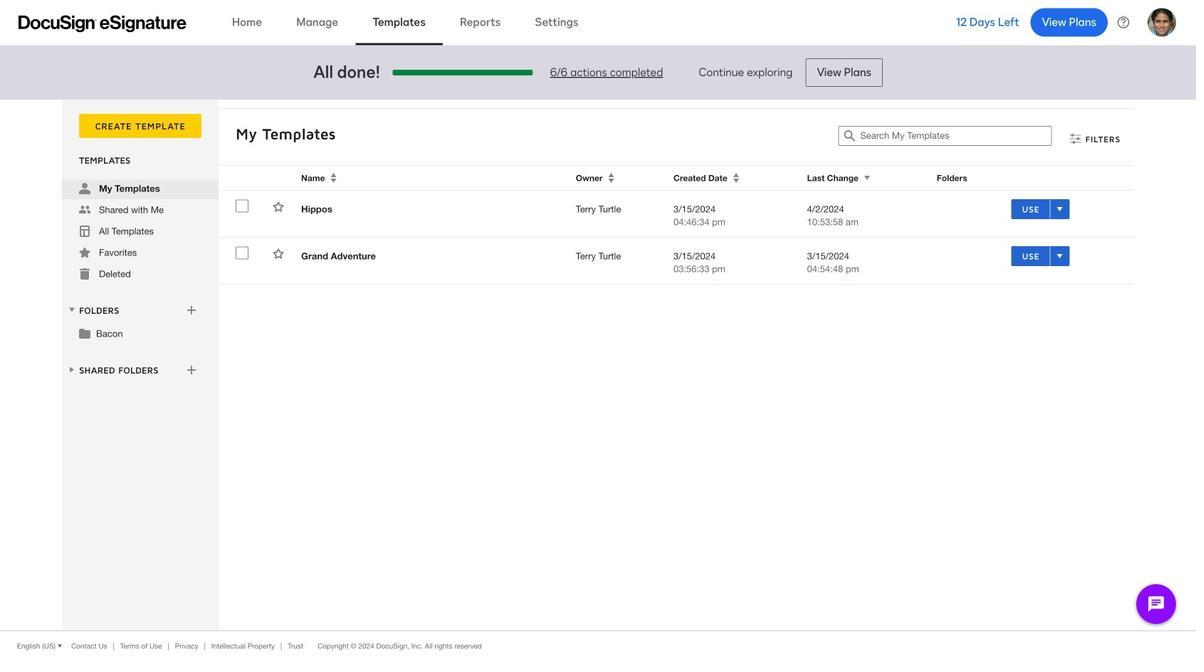 Task type: describe. For each thing, give the bounding box(es) containing it.
Search My Templates text field
[[861, 127, 1052, 145]]

docusign esignature image
[[19, 15, 187, 32]]

secondary navigation region
[[62, 100, 1138, 631]]

view folders image
[[66, 304, 78, 316]]

view shared folders image
[[66, 364, 78, 376]]

folder image
[[79, 328, 90, 339]]

your uploaded profile image image
[[1148, 8, 1177, 37]]

star filled image
[[79, 247, 90, 259]]



Task type: locate. For each thing, give the bounding box(es) containing it.
more info region
[[0, 631, 1197, 662]]

shared image
[[79, 204, 90, 216]]

add grand adventure to favorites image
[[273, 248, 284, 260]]

user image
[[79, 183, 90, 194]]

add hippos to favorites image
[[273, 201, 284, 213]]

trash image
[[79, 269, 90, 280]]

templates image
[[79, 226, 90, 237]]



